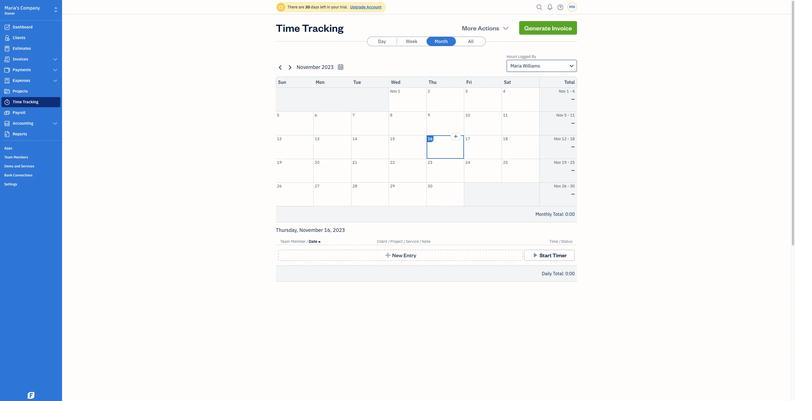 Task type: vqa. For each thing, say whether or not it's contained in the screenshot.
Jan within the Profit and Loss James Peterson Income Collected (USD) For Jan 1, 2023 - Dec 31, 2023
no



Task type: describe. For each thing, give the bounding box(es) containing it.
21
[[352, 160, 357, 165]]

30 inside button
[[428, 184, 432, 189]]

maria williams button
[[507, 60, 577, 72]]

settings link
[[1, 180, 60, 189]]

5 inside 'button'
[[277, 113, 279, 118]]

team for team members
[[4, 155, 13, 160]]

new
[[392, 252, 403, 259]]

23
[[428, 160, 432, 165]]

25 inside nov 19 - 25 —
[[570, 160, 575, 165]]

nov 19 - 25 —
[[554, 160, 575, 173]]

27 button
[[314, 183, 351, 206]]

all
[[468, 39, 474, 44]]

project link
[[390, 239, 404, 245]]

19 inside button
[[277, 160, 282, 165]]

chart image
[[4, 121, 10, 127]]

chevron large down image for payments
[[53, 68, 58, 72]]

invoices link
[[1, 54, 60, 65]]

28
[[352, 184, 357, 189]]

play image
[[532, 253, 539, 259]]

time tracking inside time tracking link
[[13, 100, 38, 105]]

nov for nov 1 - 4 —
[[559, 89, 566, 94]]

— for nov 5 - 11 —
[[571, 120, 575, 126]]

25 inside button
[[503, 160, 508, 165]]

1 vertical spatial 2023
[[333, 227, 345, 234]]

22
[[390, 160, 395, 165]]

days
[[311, 5, 319, 10]]

: for monthly total
[[563, 212, 564, 217]]

21 button
[[351, 159, 389, 183]]

total for monthly total
[[553, 212, 563, 217]]

invoices
[[13, 57, 28, 62]]

sat
[[504, 80, 511, 85]]

reports
[[13, 132, 27, 137]]

1 for nov 1
[[398, 89, 400, 94]]

fri
[[466, 80, 472, 85]]

date
[[309, 239, 317, 245]]

3
[[465, 89, 468, 94]]

start timer
[[540, 252, 567, 259]]

2 button
[[427, 88, 464, 112]]

expense image
[[4, 78, 10, 84]]

accounting link
[[1, 119, 60, 129]]

new entry button
[[278, 250, 523, 261]]

24
[[465, 160, 470, 165]]

monthly total : 0:00
[[536, 212, 575, 217]]

23 button
[[427, 159, 464, 183]]

thu
[[429, 80, 437, 85]]

week link
[[397, 37, 426, 46]]

29 button
[[389, 183, 426, 206]]

22 button
[[389, 159, 426, 183]]

are
[[299, 5, 304, 10]]

payroll link
[[1, 108, 60, 118]]

: for daily total
[[563, 271, 564, 277]]

bank connections link
[[1, 171, 60, 180]]

- for nov 12 - 18 —
[[568, 136, 569, 141]]

actions
[[478, 24, 499, 32]]

17 button
[[464, 136, 502, 159]]

nov for nov 19 - 25 —
[[554, 160, 561, 165]]

— for nov 1 - 4 —
[[571, 96, 575, 102]]

daily total : 0:00
[[542, 271, 575, 277]]

- for nov 26 - 30 —
[[568, 184, 569, 189]]

maria's company owner
[[5, 5, 40, 16]]

project image
[[4, 89, 10, 94]]

nov 1 button
[[389, 88, 426, 112]]

3 / from the left
[[404, 239, 405, 245]]

hours logged by
[[507, 54, 536, 59]]

in
[[327, 5, 330, 10]]

week
[[406, 39, 417, 44]]

tue
[[353, 80, 361, 85]]

bank connections
[[4, 173, 33, 178]]

14 button
[[351, 136, 389, 159]]

november 2023
[[297, 64, 334, 71]]

connections
[[13, 173, 33, 178]]

1 / from the left
[[307, 239, 308, 245]]

11 inside 'button'
[[503, 113, 508, 118]]

wed
[[391, 80, 400, 85]]

11 inside nov 5 - 11 —
[[570, 113, 575, 118]]

estimate image
[[4, 46, 10, 52]]

and
[[14, 164, 20, 169]]

mw
[[569, 5, 575, 9]]

19 button
[[276, 159, 313, 183]]

there
[[287, 5, 298, 10]]

more actions
[[462, 24, 499, 32]]

hours
[[507, 54, 517, 59]]

0 horizontal spatial 30
[[305, 5, 310, 10]]

money image
[[4, 110, 10, 116]]

status
[[561, 239, 573, 245]]

reports link
[[1, 129, 60, 140]]

chevrondown image
[[502, 24, 510, 32]]

2 / from the left
[[388, 239, 390, 245]]

entry
[[404, 252, 416, 259]]

— for nov 19 - 25 —
[[571, 168, 575, 173]]

18 inside button
[[503, 136, 508, 141]]

2
[[428, 89, 430, 94]]

nov 1
[[390, 89, 400, 94]]

7
[[352, 113, 355, 118]]

26 inside "button"
[[277, 184, 282, 189]]

8
[[390, 113, 392, 118]]

clients
[[13, 35, 25, 40]]

bank
[[4, 173, 12, 178]]

freshbooks image
[[27, 393, 36, 400]]

expenses link
[[1, 76, 60, 86]]

9 button
[[427, 112, 464, 135]]

upgrade
[[350, 5, 366, 10]]

service
[[406, 239, 419, 245]]

total for daily total
[[553, 271, 563, 277]]

1 for nov 1 - 4 —
[[567, 89, 569, 94]]

dashboard
[[13, 25, 33, 30]]

time link
[[549, 239, 559, 245]]

- for nov 1 - 4 —
[[570, 89, 572, 94]]

10 button
[[464, 112, 502, 135]]

5 button
[[276, 112, 313, 135]]

nov 26 - 30 —
[[554, 184, 575, 197]]

12 button
[[276, 136, 313, 159]]

monthly
[[536, 212, 552, 217]]

dashboard link
[[1, 22, 60, 32]]

4 / from the left
[[420, 239, 421, 245]]



Task type: locate. For each thing, give the bounding box(es) containing it.
all link
[[456, 37, 486, 46]]

26 down 19 button
[[277, 184, 282, 189]]

1 vertical spatial total
[[553, 212, 563, 217]]

1 horizontal spatial 5
[[564, 113, 567, 118]]

/ left note link
[[420, 239, 421, 245]]

6 button
[[314, 112, 351, 135]]

— inside nov 1 - 4 —
[[571, 96, 575, 102]]

16,
[[324, 227, 332, 234]]

25 button
[[502, 159, 539, 183]]

- inside nov 5 - 11 —
[[568, 113, 569, 118]]

tracking down projects "link"
[[23, 100, 38, 105]]

12 down nov 5 - 11 —
[[562, 136, 567, 141]]

— inside nov 19 - 25 —
[[571, 168, 575, 173]]

2 25 from the left
[[570, 160, 575, 165]]

0 vertical spatial team
[[4, 155, 13, 160]]

nov for nov 12 - 18 —
[[554, 136, 561, 141]]

november up the "date"
[[299, 227, 323, 234]]

1 vertical spatial 0:00
[[565, 271, 575, 277]]

12 down 5 'button'
[[277, 136, 282, 141]]

start timer button
[[524, 250, 575, 261]]

tracking down left
[[302, 21, 343, 34]]

0:00 for daily total : 0:00
[[565, 271, 575, 277]]

3 button
[[464, 88, 502, 112]]

/ left 'service'
[[404, 239, 405, 245]]

1 vertical spatial chevron large down image
[[53, 122, 58, 126]]

2 12 from the left
[[562, 136, 567, 141]]

1 horizontal spatial 19
[[562, 160, 567, 165]]

26 down nov 19 - 25 —
[[562, 184, 567, 189]]

1 horizontal spatial 18
[[570, 136, 575, 141]]

nov down wed at the top of the page
[[390, 89, 397, 94]]

— for nov 26 - 30 —
[[571, 191, 575, 197]]

12 inside 12 button
[[277, 136, 282, 141]]

11 down nov 1 - 4 —
[[570, 113, 575, 118]]

/ left status link
[[559, 239, 561, 245]]

— for nov 12 - 18 —
[[571, 144, 575, 150]]

1 19 from the left
[[277, 160, 282, 165]]

19 down 12 button
[[277, 160, 282, 165]]

maria williams
[[511, 63, 540, 69]]

nov inside nov 12 - 18 —
[[554, 136, 561, 141]]

2 18 from the left
[[570, 136, 575, 141]]

2 chevron large down image from the top
[[53, 122, 58, 126]]

20 button
[[314, 159, 351, 183]]

1 down wed at the top of the page
[[398, 89, 400, 94]]

accounting
[[13, 121, 33, 126]]

2023 left 'choose a date' icon
[[322, 64, 334, 71]]

18 down nov 5 - 11 —
[[570, 136, 575, 141]]

2 19 from the left
[[562, 160, 567, 165]]

1 horizontal spatial 30
[[428, 184, 432, 189]]

/ right "client"
[[388, 239, 390, 245]]

— up nov 19 - 25 —
[[571, 144, 575, 150]]

1 horizontal spatial 12
[[562, 136, 567, 141]]

search image
[[535, 3, 544, 11]]

project
[[390, 239, 403, 245]]

0:00 down the 'nov 26 - 30 —'
[[565, 212, 575, 217]]

1 26 from the left
[[277, 184, 282, 189]]

20
[[315, 160, 320, 165]]

expenses
[[13, 78, 30, 83]]

time tracking down projects "link"
[[13, 100, 38, 105]]

status link
[[561, 239, 573, 245]]

: right monthly
[[563, 212, 564, 217]]

0 horizontal spatial 12
[[277, 136, 282, 141]]

team members link
[[1, 153, 60, 162]]

4 inside 4 button
[[503, 89, 505, 94]]

1 4 from the left
[[503, 89, 505, 94]]

nov 1 - 4 —
[[559, 89, 575, 102]]

- inside the 'nov 26 - 30 —'
[[568, 184, 569, 189]]

0 horizontal spatial time
[[13, 100, 22, 105]]

1 : from the top
[[563, 212, 564, 217]]

williams
[[523, 63, 540, 69]]

invoice image
[[4, 57, 10, 62]]

—
[[571, 96, 575, 102], [571, 120, 575, 126], [571, 144, 575, 150], [571, 168, 575, 173], [571, 191, 575, 197]]

0:00 down timer
[[565, 271, 575, 277]]

— up nov 5 - 11 —
[[571, 96, 575, 102]]

1 vertical spatial november
[[299, 227, 323, 234]]

1 horizontal spatial 26
[[562, 184, 567, 189]]

: right daily
[[563, 271, 564, 277]]

1 horizontal spatial time
[[276, 21, 300, 34]]

2 5 from the left
[[564, 113, 567, 118]]

chevron large down image down "payments" link
[[53, 79, 58, 83]]

chevron large down image
[[53, 79, 58, 83], [53, 122, 58, 126]]

— inside the 'nov 26 - 30 —'
[[571, 191, 575, 197]]

1 vertical spatial time tracking
[[13, 100, 38, 105]]

go to help image
[[556, 3, 565, 11]]

chevron large down image for accounting
[[53, 122, 58, 126]]

team inside main element
[[4, 155, 13, 160]]

1 11 from the left
[[503, 113, 508, 118]]

left
[[320, 5, 326, 10]]

30 inside the 'nov 26 - 30 —'
[[570, 184, 575, 189]]

- inside nov 19 - 25 —
[[568, 160, 569, 165]]

0 vertical spatial 0:00
[[565, 212, 575, 217]]

nov up nov 5 - 11 —
[[559, 89, 566, 94]]

- for nov 5 - 11 —
[[568, 113, 569, 118]]

4 inside nov 1 - 4 —
[[572, 89, 575, 94]]

1 horizontal spatial 11
[[570, 113, 575, 118]]

0 horizontal spatial 5
[[277, 113, 279, 118]]

note link
[[422, 239, 430, 245]]

service link
[[406, 239, 420, 245]]

2 1 from the left
[[567, 89, 569, 94]]

1 5 from the left
[[277, 113, 279, 118]]

1 vertical spatial time
[[13, 100, 22, 105]]

sun
[[278, 80, 286, 85]]

1 horizontal spatial 1
[[567, 89, 569, 94]]

total right monthly
[[553, 212, 563, 217]]

1 vertical spatial team
[[280, 239, 290, 245]]

1 up nov 5 - 11 —
[[567, 89, 569, 94]]

19 inside nov 19 - 25 —
[[562, 160, 567, 165]]

1 horizontal spatial team
[[280, 239, 290, 245]]

2 — from the top
[[571, 120, 575, 126]]

generate
[[524, 24, 551, 32]]

company
[[20, 5, 40, 11]]

4 — from the top
[[571, 168, 575, 173]]

4
[[503, 89, 505, 94], [572, 89, 575, 94]]

mon
[[316, 80, 325, 85]]

30 button
[[427, 183, 464, 206]]

nov for nov 26 - 30 —
[[554, 184, 561, 189]]

main element
[[0, 0, 76, 402]]

2 11 from the left
[[570, 113, 575, 118]]

1 chevron large down image from the top
[[53, 57, 58, 62]]

2 26 from the left
[[562, 184, 567, 189]]

chevron large down image for invoices
[[53, 57, 58, 62]]

0 horizontal spatial 26
[[277, 184, 282, 189]]

2 vertical spatial time
[[549, 239, 558, 245]]

5
[[277, 113, 279, 118], [564, 113, 567, 118]]

26 inside the 'nov 26 - 30 —'
[[562, 184, 567, 189]]

1 horizontal spatial tracking
[[302, 21, 343, 34]]

0 vertical spatial time
[[276, 21, 300, 34]]

total up nov 1 - 4 —
[[564, 80, 575, 85]]

more
[[462, 24, 477, 32]]

payment image
[[4, 67, 10, 73]]

30 down 23 button
[[428, 184, 432, 189]]

nov down nov 12 - 18 —
[[554, 160, 561, 165]]

projects
[[13, 89, 28, 94]]

2 0:00 from the top
[[565, 271, 575, 277]]

time right timer image
[[13, 100, 22, 105]]

mw button
[[568, 2, 577, 12]]

next month image
[[287, 64, 293, 71]]

— inside nov 12 - 18 —
[[571, 144, 575, 150]]

time inside main element
[[13, 100, 22, 105]]

payroll
[[13, 110, 25, 115]]

0 horizontal spatial team
[[4, 155, 13, 160]]

12 inside nov 12 - 18 —
[[562, 136, 567, 141]]

1 — from the top
[[571, 96, 575, 102]]

1 1 from the left
[[398, 89, 400, 94]]

nov 5 - 11 —
[[556, 113, 575, 126]]

0 horizontal spatial 1
[[398, 89, 400, 94]]

items and services link
[[1, 162, 60, 171]]

nov down nov 19 - 25 —
[[554, 184, 561, 189]]

1 0:00 from the top
[[565, 212, 575, 217]]

18 inside nov 12 - 18 —
[[570, 136, 575, 141]]

18 down 11 'button'
[[503, 136, 508, 141]]

chevron large down image inside accounting link
[[53, 122, 58, 126]]

tracking inside time tracking link
[[23, 100, 38, 105]]

caretup image
[[318, 240, 321, 244]]

time tracking down days
[[276, 21, 343, 34]]

11 down 4 button in the top right of the page
[[503, 113, 508, 118]]

report image
[[4, 132, 10, 137]]

1 horizontal spatial 4
[[572, 89, 575, 94]]

team down thursday,
[[280, 239, 290, 245]]

2023
[[322, 64, 334, 71], [333, 227, 345, 234]]

trial.
[[340, 5, 348, 10]]

2023 right 16,
[[333, 227, 345, 234]]

0 vertical spatial chevron large down image
[[53, 57, 58, 62]]

1 18 from the left
[[503, 136, 508, 141]]

chevron large down image for expenses
[[53, 79, 58, 83]]

0 vertical spatial :
[[563, 212, 564, 217]]

14
[[352, 136, 357, 141]]

2 : from the top
[[563, 271, 564, 277]]

- inside nov 12 - 18 —
[[568, 136, 569, 141]]

0 horizontal spatial 25
[[503, 160, 508, 165]]

30 right are
[[305, 5, 310, 10]]

3 — from the top
[[571, 144, 575, 150]]

0 horizontal spatial time tracking
[[13, 100, 38, 105]]

19 down nov 12 - 18 —
[[562, 160, 567, 165]]

plus image
[[385, 253, 391, 259]]

previous month image
[[277, 64, 284, 71]]

1 25 from the left
[[503, 160, 508, 165]]

invoice
[[552, 24, 572, 32]]

team for team member /
[[280, 239, 290, 245]]

18 button
[[502, 136, 539, 159]]

time tracking
[[276, 21, 343, 34], [13, 100, 38, 105]]

30 down nov 19 - 25 —
[[570, 184, 575, 189]]

more actions button
[[457, 21, 515, 35]]

24 button
[[464, 159, 502, 183]]

— up the monthly total : 0:00
[[571, 191, 575, 197]]

— inside nov 5 - 11 —
[[571, 120, 575, 126]]

nov inside nov 19 - 25 —
[[554, 160, 561, 165]]

date link
[[309, 239, 321, 245]]

nov for nov 1
[[390, 89, 397, 94]]

nov inside nov 1 button
[[390, 89, 397, 94]]

0 vertical spatial november
[[297, 64, 320, 71]]

0 horizontal spatial 11
[[503, 113, 508, 118]]

0 horizontal spatial 19
[[277, 160, 282, 165]]

0 horizontal spatial 18
[[503, 136, 508, 141]]

7 button
[[351, 112, 389, 135]]

— up nov 12 - 18 —
[[571, 120, 575, 126]]

generate invoice
[[524, 24, 572, 32]]

time down there
[[276, 21, 300, 34]]

/
[[307, 239, 308, 245], [388, 239, 390, 245], [404, 239, 405, 245], [420, 239, 421, 245], [559, 239, 561, 245]]

/ left the "date"
[[307, 239, 308, 245]]

5 — from the top
[[571, 191, 575, 197]]

0 vertical spatial tracking
[[302, 21, 343, 34]]

timer
[[553, 252, 567, 259]]

chevron large down image up "payments" link
[[53, 57, 58, 62]]

25 down the 18 button
[[503, 160, 508, 165]]

17
[[465, 136, 470, 141]]

apps link
[[1, 144, 60, 153]]

6
[[315, 113, 317, 118]]

total
[[564, 80, 575, 85], [553, 212, 563, 217], [553, 271, 563, 277]]

2 4 from the left
[[572, 89, 575, 94]]

nov inside nov 1 - 4 —
[[559, 89, 566, 94]]

logged
[[518, 54, 531, 59]]

day link
[[367, 37, 397, 46]]

nov inside nov 5 - 11 —
[[556, 113, 563, 118]]

total right daily
[[553, 271, 563, 277]]

thursday, november 16, 2023
[[276, 227, 345, 234]]

nov for nov 5 - 11 —
[[556, 113, 563, 118]]

2 vertical spatial total
[[553, 271, 563, 277]]

new entry
[[392, 252, 416, 259]]

- inside nov 1 - 4 —
[[570, 89, 572, 94]]

1 vertical spatial chevron large down image
[[53, 68, 58, 72]]

maria's
[[5, 5, 19, 11]]

2 horizontal spatial time
[[549, 239, 558, 245]]

1 horizontal spatial time tracking
[[276, 21, 343, 34]]

time / status
[[549, 239, 573, 245]]

16
[[428, 136, 432, 141]]

dashboard image
[[4, 25, 10, 30]]

crown image
[[278, 4, 284, 10]]

team member /
[[280, 239, 308, 245]]

— up the 'nov 26 - 30 —'
[[571, 168, 575, 173]]

0 vertical spatial 2023
[[322, 64, 334, 71]]

- for nov 19 - 25 —
[[568, 160, 569, 165]]

team down apps
[[4, 155, 13, 160]]

chevron large down image up reports link
[[53, 122, 58, 126]]

0 vertical spatial chevron large down image
[[53, 79, 58, 83]]

1 vertical spatial :
[[563, 271, 564, 277]]

1 horizontal spatial 25
[[570, 160, 575, 165]]

nov down nov 5 - 11 —
[[554, 136, 561, 141]]

1 inside nov 1 - 4 —
[[567, 89, 569, 94]]

0 horizontal spatial 4
[[503, 89, 505, 94]]

0:00 for monthly total : 0:00
[[565, 212, 575, 217]]

0 vertical spatial time tracking
[[276, 21, 343, 34]]

november right next month image
[[297, 64, 320, 71]]

items
[[4, 164, 13, 169]]

generate invoice button
[[519, 21, 577, 35]]

timer image
[[4, 100, 10, 105]]

16 button
[[427, 136, 464, 159]]

2 chevron large down image from the top
[[53, 68, 58, 72]]

client image
[[4, 35, 10, 41]]

owner
[[5, 11, 15, 16]]

1 inside nov 1 button
[[398, 89, 400, 94]]

account
[[367, 5, 382, 10]]

0 horizontal spatial tracking
[[23, 100, 38, 105]]

chevron large down image
[[53, 57, 58, 62], [53, 68, 58, 72]]

1 chevron large down image from the top
[[53, 79, 58, 83]]

1 vertical spatial tracking
[[23, 100, 38, 105]]

add a time entry image
[[454, 133, 458, 140]]

25 down nov 12 - 18 —
[[570, 160, 575, 165]]

8 button
[[389, 112, 426, 135]]

time left status link
[[549, 239, 558, 245]]

notifications image
[[546, 1, 555, 13]]

5 inside nov 5 - 11 —
[[564, 113, 567, 118]]

2 horizontal spatial 30
[[570, 184, 575, 189]]

nov down nov 1 - 4 —
[[556, 113, 563, 118]]

chevron large down image down invoices link
[[53, 68, 58, 72]]

choose a date image
[[337, 64, 344, 71]]

0 vertical spatial total
[[564, 80, 575, 85]]

1 12 from the left
[[277, 136, 282, 141]]

settings
[[4, 182, 17, 187]]

5 / from the left
[[559, 239, 561, 245]]

15
[[390, 136, 395, 141]]

27
[[315, 184, 320, 189]]

nov inside the 'nov 26 - 30 —'
[[554, 184, 561, 189]]



